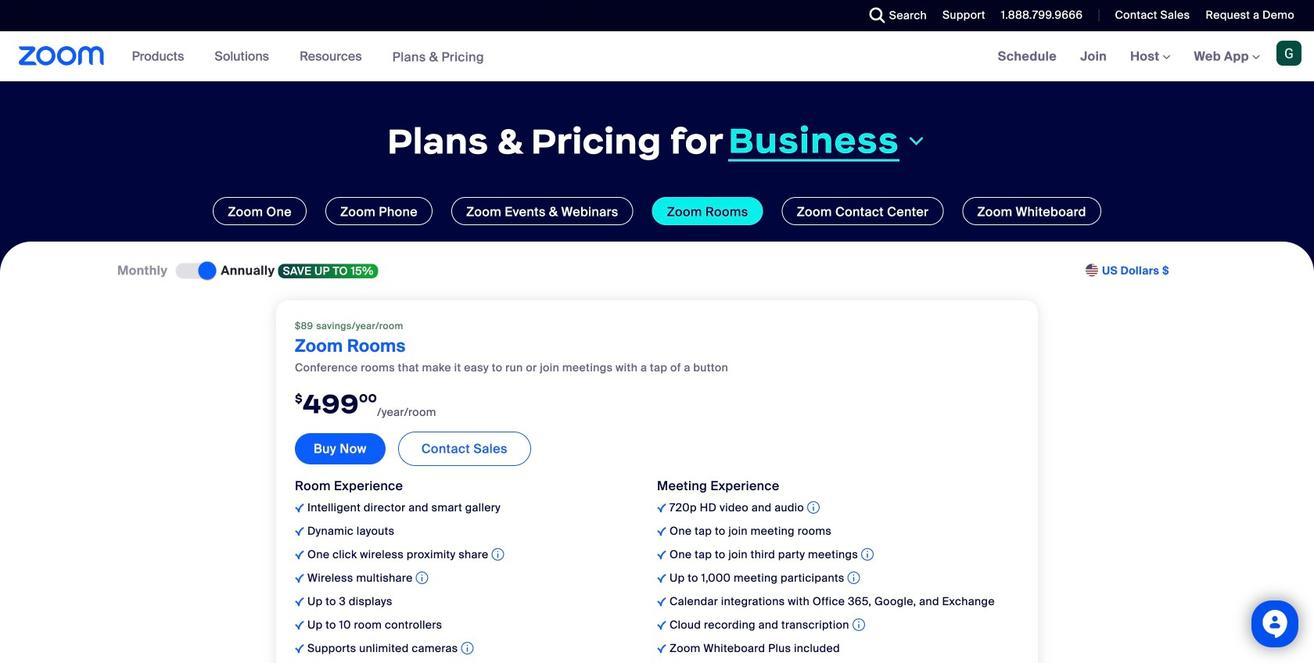 Task type: vqa. For each thing, say whether or not it's contained in the screenshot.
meetings Navigation at right top
yes



Task type: locate. For each thing, give the bounding box(es) containing it.
banner
[[0, 31, 1315, 83]]

main content
[[0, 31, 1315, 664]]



Task type: describe. For each thing, give the bounding box(es) containing it.
tabs of zoom services tab list
[[23, 197, 1291, 225]]

profile picture image
[[1277, 41, 1302, 66]]

zoom logo image
[[19, 46, 105, 66]]

meetings navigation
[[987, 31, 1315, 83]]

product information navigation
[[120, 31, 496, 83]]

down image
[[906, 132, 927, 151]]



